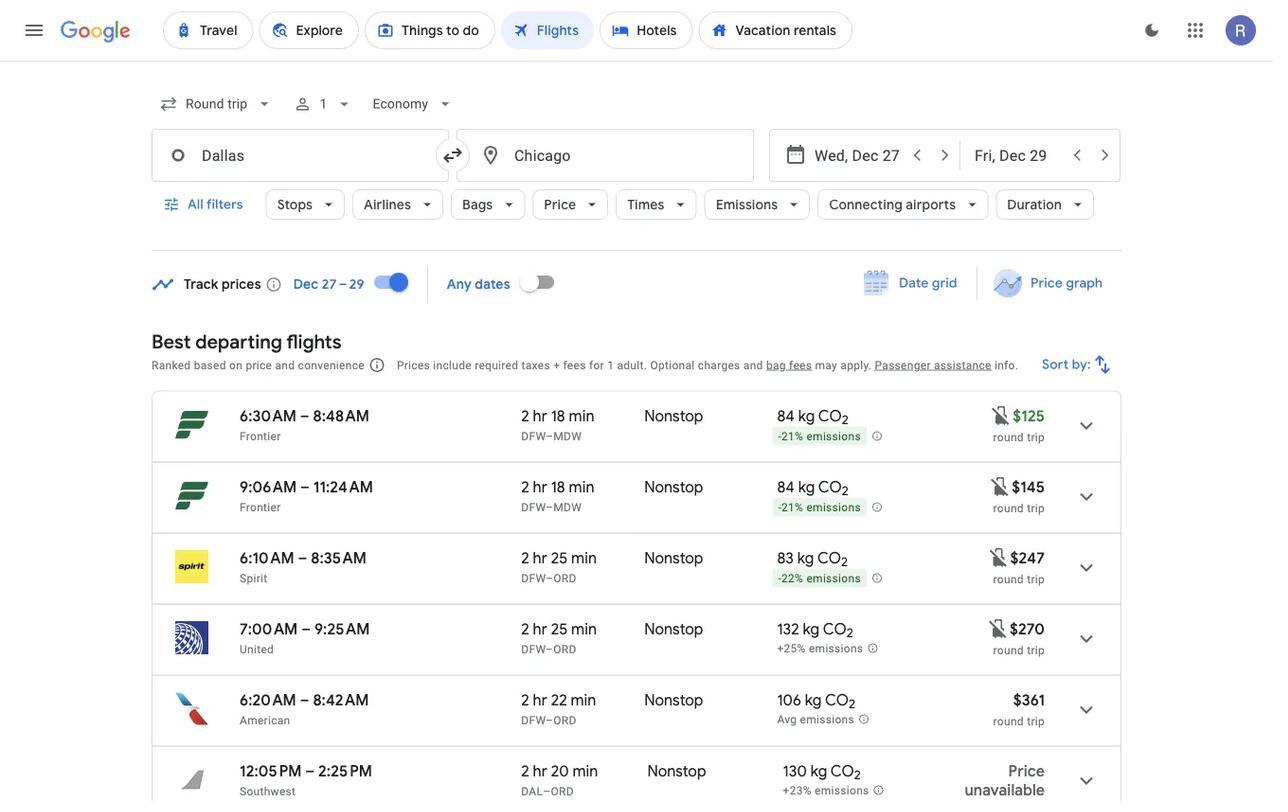 Task type: locate. For each thing, give the bounding box(es) containing it.
8:48 am
[[313, 406, 370, 426]]

5 dfw from the top
[[521, 714, 546, 727]]

frontier inside 9:06 am – 11:24 am frontier
[[240, 501, 281, 514]]

date
[[899, 275, 929, 292]]

round trip down $125
[[993, 431, 1045, 444]]

0 vertical spatial this price for this flight doesn't include overhead bin access. if you need a carry-on bag, use the bags filter to update prices. image
[[990, 404, 1013, 427]]

1 and from the left
[[275, 359, 295, 372]]

kg up +23% emissions on the right of the page
[[811, 762, 827, 781]]

round trip down $145
[[993, 502, 1045, 515]]

0 vertical spatial 84 kg co 2
[[777, 406, 849, 428]]

trip for $270
[[1027, 644, 1045, 657]]

84 for $145
[[777, 477, 795, 497]]

loading results progress bar
[[0, 61, 1273, 64]]

co inside 83 kg co 2
[[817, 548, 841, 568]]

1 vertical spatial price
[[1030, 275, 1063, 292]]

Departure text field
[[815, 130, 902, 181]]

0 vertical spatial 2 hr 18 min dfw – mdw
[[521, 406, 594, 443]]

1 vertical spatial frontier
[[240, 501, 281, 514]]

this price for this flight doesn't include overhead bin access. if you need a carry-on bag, use the bags filter to update prices. image
[[989, 475, 1012, 498], [987, 617, 1010, 640]]

total duration 2 hr 25 min. element
[[521, 548, 644, 571], [521, 620, 644, 642]]

0 vertical spatial 25
[[551, 548, 568, 568]]

round for $247
[[993, 573, 1024, 586]]

0 horizontal spatial fees
[[563, 359, 586, 372]]

ranked based on price and convenience
[[152, 359, 365, 372]]

kg inside 132 kg co 2
[[803, 620, 820, 639]]

co inside 130 kg co 2
[[831, 762, 854, 781]]

1 vertical spatial 84
[[777, 477, 795, 497]]

1 vertical spatial 18
[[551, 477, 565, 497]]

prices
[[222, 276, 261, 293]]

3 - from the top
[[778, 572, 782, 586]]

any
[[447, 276, 472, 293]]

21% up 83
[[782, 501, 803, 515]]

84 kg co 2 up 83 kg co 2
[[777, 477, 849, 499]]

0 vertical spatial total duration 2 hr 18 min. element
[[521, 406, 644, 429]]

none search field containing all filters
[[152, 81, 1122, 251]]

1 - from the top
[[778, 430, 782, 444]]

co for $125
[[818, 406, 842, 426]]

4 trip from the top
[[1027, 644, 1045, 657]]

-
[[778, 430, 782, 444], [778, 501, 782, 515], [778, 572, 782, 586]]

total duration 2 hr 25 min. element for 83
[[521, 548, 644, 571]]

3 dfw from the top
[[521, 572, 546, 585]]

mdw
[[553, 430, 582, 443], [553, 501, 582, 514]]

airlines
[[364, 196, 411, 213]]

round trip
[[993, 431, 1045, 444], [993, 502, 1045, 515], [993, 573, 1045, 586], [993, 644, 1045, 657]]

dec 27 – 29
[[293, 276, 364, 293]]

2 hr 18 min dfw – mdw for 11:24 am
[[521, 477, 594, 514]]

2 vertical spatial -
[[778, 572, 782, 586]]

-21% emissions up 83 kg co 2
[[778, 501, 861, 515]]

2 2 hr 25 min dfw – ord from the top
[[521, 620, 597, 656]]

1 horizontal spatial and
[[743, 359, 763, 372]]

trip for $145
[[1027, 502, 1045, 515]]

price for price unavailable
[[1008, 762, 1045, 781]]

2 18 from the top
[[551, 477, 565, 497]]

co for $270
[[823, 620, 847, 639]]

9:06 am
[[240, 477, 297, 497]]

round down $361
[[993, 715, 1024, 728]]

trip down $125
[[1027, 431, 1045, 444]]

2 hr from the top
[[533, 477, 547, 497]]

1 total duration 2 hr 18 min. element from the top
[[521, 406, 644, 429]]

2 inside 132 kg co 2
[[847, 625, 853, 641]]

1
[[320, 96, 327, 112], [607, 359, 614, 372]]

and right price
[[275, 359, 295, 372]]

247 US dollars text field
[[1010, 548, 1045, 568]]

min for 8:42 am
[[571, 691, 596, 710]]

round down $247 text field
[[993, 573, 1024, 586]]

0 vertical spatial 1
[[320, 96, 327, 112]]

6:30 am – 8:48 am frontier
[[240, 406, 370, 443]]

stops button
[[266, 182, 345, 227]]

kg down bag fees button
[[798, 406, 815, 426]]

84 up 83
[[777, 477, 795, 497]]

2 21% from the top
[[782, 501, 803, 515]]

fees right +
[[563, 359, 586, 372]]

2 2 hr 18 min dfw – mdw from the top
[[521, 477, 594, 514]]

bag
[[766, 359, 786, 372]]

1 inside best departing flights "main content"
[[607, 359, 614, 372]]

price left graph
[[1030, 275, 1063, 292]]

3 hr from the top
[[533, 548, 547, 568]]

1 vertical spatial 2 hr 18 min dfw – mdw
[[521, 477, 594, 514]]

– inside 2 hr 22 min dfw – ord
[[546, 714, 553, 727]]

2 vertical spatial price
[[1008, 762, 1045, 781]]

american
[[240, 714, 290, 727]]

84 down bag fees button
[[777, 406, 795, 426]]

+25%
[[777, 642, 806, 656]]

2 dfw from the top
[[521, 501, 546, 514]]

round for $270
[[993, 644, 1024, 657]]

2 84 kg co 2 from the top
[[777, 477, 849, 499]]

leaves dallas/fort worth international airport at 6:30 am on wednesday, december 27 and arrives at chicago midway international airport at 8:48 am on wednesday, december 27. element
[[240, 406, 370, 426]]

2 mdw from the top
[[553, 501, 582, 514]]

None search field
[[152, 81, 1122, 251]]

nonstop for $247
[[644, 548, 703, 568]]

1 2 hr 18 min dfw – mdw from the top
[[521, 406, 594, 443]]

6:10 am – 8:35 am spirit
[[240, 548, 367, 585]]

83 kg co 2
[[777, 548, 848, 570]]

0 vertical spatial -21% emissions
[[778, 430, 861, 444]]

$361
[[1013, 691, 1045, 710]]

ord
[[553, 572, 577, 585], [553, 643, 577, 656], [553, 714, 577, 727], [551, 785, 574, 798]]

0 vertical spatial 21%
[[782, 430, 803, 444]]

this price for this flight doesn't include overhead bin access. if you need a carry-on bag, use the bags filter to update prices. image
[[990, 404, 1013, 427], [988, 546, 1010, 569]]

2 hr 20 min dal – ord
[[521, 762, 598, 798]]

co up -22% emissions
[[817, 548, 841, 568]]

dal
[[521, 785, 543, 798]]

21%
[[782, 430, 803, 444], [782, 501, 803, 515]]

1 frontier from the top
[[240, 430, 281, 443]]

round trip down $270 at the right of page
[[993, 644, 1045, 657]]

18
[[551, 406, 565, 426], [551, 477, 565, 497]]

dfw for 8:48 am
[[521, 430, 546, 443]]

best
[[152, 330, 191, 354]]

1 21% from the top
[[782, 430, 803, 444]]

1 vertical spatial -21% emissions
[[778, 501, 861, 515]]

Arrival time: 11:24 AM. text field
[[313, 477, 373, 497]]

flight details. leaves dallas love field at 12:05 pm on wednesday, december 27 and arrives at o'hare international airport at 2:25 pm on wednesday, december 27. image
[[1064, 758, 1109, 802]]

this price for this flight doesn't include overhead bin access. if you need a carry-on bag, use the bags filter to update prices. image for $270
[[987, 617, 1010, 640]]

0 vertical spatial total duration 2 hr 25 min. element
[[521, 548, 644, 571]]

flights
[[286, 330, 342, 354]]

18 for 8:48 am
[[551, 406, 565, 426]]

1 vertical spatial total duration 2 hr 18 min. element
[[521, 477, 644, 500]]

84 kg co 2 down may
[[777, 406, 849, 428]]

84 for $125
[[777, 406, 795, 426]]

132 kg co 2
[[777, 620, 853, 641]]

emissions down 130 kg co 2
[[815, 785, 869, 798]]

leaves dallas love field at 12:05 pm on wednesday, december 27 and arrives at o'hare international airport at 2:25 pm on wednesday, december 27. element
[[240, 762, 372, 781]]

-22% emissions
[[778, 572, 861, 586]]

0 vertical spatial mdw
[[553, 430, 582, 443]]

emissions up 83 kg co 2
[[807, 501, 861, 515]]

2 trip from the top
[[1027, 502, 1045, 515]]

Arrival time: 2:25 PM. text field
[[318, 762, 372, 781]]

prices
[[397, 359, 430, 372]]

trip for $125
[[1027, 431, 1045, 444]]

1 round trip from the top
[[993, 431, 1045, 444]]

132
[[777, 620, 799, 639]]

0 vertical spatial -
[[778, 430, 782, 444]]

2 inside 106 kg co 2
[[849, 696, 855, 713]]

4 dfw from the top
[[521, 643, 546, 656]]

1 vertical spatial 1
[[607, 359, 614, 372]]

1 dfw from the top
[[521, 430, 546, 443]]

passenger assistance button
[[875, 359, 992, 372]]

1 horizontal spatial 1
[[607, 359, 614, 372]]

total duration 2 hr 22 min. element
[[521, 691, 644, 713]]

1 vertical spatial this price for this flight doesn't include overhead bin access. if you need a carry-on bag, use the bags filter to update prices. image
[[988, 546, 1010, 569]]

2 total duration 2 hr 18 min. element from the top
[[521, 477, 644, 500]]

convenience
[[298, 359, 365, 372]]

- up 83
[[778, 501, 782, 515]]

this price for this flight doesn't include overhead bin access. if you need a carry-on bag, use the bags filter to update prices. image for $247
[[988, 546, 1010, 569]]

+
[[553, 359, 560, 372]]

best departing flights main content
[[152, 260, 1122, 802]]

trip down $247 text field
[[1027, 573, 1045, 586]]

bag fees button
[[766, 359, 812, 372]]

1 trip from the top
[[1027, 431, 1045, 444]]

frontier down the departure time: 9:06 am. text field
[[240, 501, 281, 514]]

3 trip from the top
[[1027, 573, 1045, 586]]

kg up +25% emissions on the right
[[803, 620, 820, 639]]

$247
[[1010, 548, 1045, 568]]

co up avg emissions
[[825, 691, 849, 710]]

round down $125
[[993, 431, 1024, 444]]

– inside 12:05 pm – 2:25 pm southwest
[[305, 762, 315, 781]]

2 -21% emissions from the top
[[778, 501, 861, 515]]

leaves dallas/fort worth international airport at 9:06 am on wednesday, december 27 and arrives at chicago midway international airport at 11:24 am on wednesday, december 27. element
[[240, 477, 373, 497]]

price left flight details. leaves dallas love field at 12:05 pm on wednesday, december 27 and arrives at o'hare international airport at 2:25 pm on wednesday, december 27. icon at the right
[[1008, 762, 1045, 781]]

0 vertical spatial 18
[[551, 406, 565, 426]]

1 84 kg co 2 from the top
[[777, 406, 849, 428]]

22
[[551, 691, 567, 710]]

5 hr from the top
[[533, 691, 547, 710]]

0 vertical spatial price
[[544, 196, 576, 213]]

2 round trip from the top
[[993, 502, 1045, 515]]

ranked
[[152, 359, 191, 372]]

trip for $247
[[1027, 573, 1045, 586]]

$361 round trip
[[993, 691, 1045, 728]]

1 hr from the top
[[533, 406, 547, 426]]

- down 83
[[778, 572, 782, 586]]

None text field
[[152, 129, 449, 182], [457, 129, 754, 182], [152, 129, 449, 182], [457, 129, 754, 182]]

1 total duration 2 hr 25 min. element from the top
[[521, 548, 644, 571]]

1 vertical spatial total duration 2 hr 25 min. element
[[521, 620, 644, 642]]

frontier inside '6:30 am – 8:48 am frontier'
[[240, 430, 281, 443]]

round down $270 at the right of page
[[993, 644, 1024, 657]]

ord inside 2 hr 20 min dal – ord
[[551, 785, 574, 798]]

price inside price unavailable
[[1008, 762, 1045, 781]]

price graph button
[[981, 266, 1118, 300]]

main menu image
[[23, 19, 45, 42]]

round trip down $247 text field
[[993, 573, 1045, 586]]

flight details. leaves dallas/fort worth international airport at 6:10 am on wednesday, december 27 and arrives at o'hare international airport at 8:35 am on wednesday, december 27. image
[[1064, 545, 1109, 591]]

co down may
[[818, 406, 842, 426]]

avg emissions
[[777, 713, 854, 727]]

round down $145
[[993, 502, 1024, 515]]

21% down bag fees button
[[782, 430, 803, 444]]

3 round trip from the top
[[993, 573, 1045, 586]]

1 vertical spatial this price for this flight doesn't include overhead bin access. if you need a carry-on bag, use the bags filter to update prices. image
[[987, 617, 1010, 640]]

4 hr from the top
[[533, 620, 547, 639]]

this price for this flight doesn't include overhead bin access. if you need a carry-on bag, use the bags filter to update prices. image up '270 us dollars' text field
[[988, 546, 1010, 569]]

1 25 from the top
[[551, 548, 568, 568]]

price unavailable
[[965, 762, 1045, 800]]

airlines button
[[352, 182, 443, 227]]

kg up 83 kg co 2
[[798, 477, 815, 497]]

emissions down 106 kg co 2
[[800, 713, 854, 727]]

1 vertical spatial 2 hr 25 min dfw – ord
[[521, 620, 597, 656]]

total duration 2 hr 18 min. element for 11:24 am
[[521, 477, 644, 500]]

price
[[544, 196, 576, 213], [1030, 275, 1063, 292], [1008, 762, 1045, 781]]

0 horizontal spatial and
[[275, 359, 295, 372]]

361 US dollars text field
[[1013, 691, 1045, 710]]

all
[[188, 196, 203, 213]]

2 84 from the top
[[777, 477, 795, 497]]

co for $247
[[817, 548, 841, 568]]

kg for $247
[[797, 548, 814, 568]]

find the best price region
[[152, 260, 1122, 315]]

hr inside 2 hr 22 min dfw – ord
[[533, 691, 547, 710]]

total duration 2 hr 25 min. element for 132
[[521, 620, 644, 642]]

8:35 am
[[311, 548, 367, 568]]

Arrival time: 9:25 AM. text field
[[314, 620, 370, 639]]

1 vertical spatial 25
[[551, 620, 568, 639]]

hr inside 2 hr 20 min dal – ord
[[533, 762, 547, 781]]

1 -21% emissions from the top
[[778, 430, 861, 444]]

– inside '6:30 am – 8:48 am frontier'
[[300, 406, 310, 426]]

min inside 2 hr 20 min dal – ord
[[573, 762, 598, 781]]

Arrival time: 8:35 AM. text field
[[311, 548, 367, 568]]

1 vertical spatial -
[[778, 501, 782, 515]]

0 vertical spatial this price for this flight doesn't include overhead bin access. if you need a carry-on bag, use the bags filter to update prices. image
[[989, 475, 1012, 498]]

all filters button
[[152, 182, 258, 227]]

duration
[[1007, 196, 1062, 213]]

connecting airports button
[[818, 182, 988, 227]]

this price for this flight doesn't include overhead bin access. if you need a carry-on bag, use the bags filter to update prices. image down assistance
[[990, 404, 1013, 427]]

– inside 6:10 am – 8:35 am spirit
[[298, 548, 307, 568]]

swap origin and destination. image
[[441, 144, 464, 167]]

3 round from the top
[[993, 573, 1024, 586]]

2 25 from the top
[[551, 620, 568, 639]]

dfw inside 2 hr 22 min dfw – ord
[[521, 714, 546, 727]]

min for 11:24 am
[[569, 477, 594, 497]]

kg inside 83 kg co 2
[[797, 548, 814, 568]]

20
[[551, 762, 569, 781]]

price right bags popup button
[[544, 196, 576, 213]]

6 hr from the top
[[533, 762, 547, 781]]

trip down $361 "text box"
[[1027, 715, 1045, 728]]

hr
[[533, 406, 547, 426], [533, 477, 547, 497], [533, 548, 547, 568], [533, 620, 547, 639], [533, 691, 547, 710], [533, 762, 547, 781]]

total duration 2 hr 18 min. element
[[521, 406, 644, 429], [521, 477, 644, 500]]

assistance
[[934, 359, 992, 372]]

106
[[777, 691, 801, 710]]

trip down $270 at the right of page
[[1027, 644, 1045, 657]]

0 vertical spatial frontier
[[240, 430, 281, 443]]

co up +23% emissions on the right of the page
[[831, 762, 854, 781]]

0 horizontal spatial 1
[[320, 96, 327, 112]]

flight details. leaves dallas/fort worth international airport at 7:00 am on wednesday, december 27 and arrives at o'hare international airport at 9:25 am on wednesday, december 27. image
[[1064, 616, 1109, 662]]

1 vertical spatial 84 kg co 2
[[777, 477, 849, 499]]

2 hr 18 min dfw – mdw for 8:48 am
[[521, 406, 594, 443]]

fees right bag
[[789, 359, 812, 372]]

2 hr 25 min dfw – ord
[[521, 548, 597, 585], [521, 620, 597, 656]]

$270
[[1010, 620, 1045, 639]]

2 round from the top
[[993, 502, 1024, 515]]

price inside popup button
[[544, 196, 576, 213]]

track
[[184, 276, 218, 293]]

nonstop flight. element
[[644, 406, 703, 429], [644, 477, 703, 500], [644, 548, 703, 571], [644, 620, 703, 642], [644, 691, 703, 713], [647, 762, 706, 784]]

1 18 from the top
[[551, 406, 565, 426]]

ord for 8:42 am
[[553, 714, 577, 727]]

kg right 83
[[797, 548, 814, 568]]

18 for 11:24 am
[[551, 477, 565, 497]]

Departure time: 6:20 AM. text field
[[240, 691, 296, 710]]

kg for $145
[[798, 477, 815, 497]]

- down bag
[[778, 430, 782, 444]]

-21% emissions down may
[[778, 430, 861, 444]]

Departure time: 12:05 PM. text field
[[240, 762, 302, 781]]

4 round trip from the top
[[993, 644, 1045, 657]]

flight details. leaves dallas/fort worth international airport at 9:06 am on wednesday, december 27 and arrives at chicago midway international airport at 11:24 am on wednesday, december 27. image
[[1064, 474, 1109, 520]]

learn more about ranking image
[[368, 357, 385, 374]]

co up +25% emissions on the right
[[823, 620, 847, 639]]

5 round from the top
[[993, 715, 1024, 728]]

nonstop for $270
[[644, 620, 703, 639]]

price for price
[[544, 196, 576, 213]]

1 mdw from the top
[[553, 430, 582, 443]]

2
[[521, 406, 529, 426], [842, 412, 849, 428], [521, 477, 529, 497], [842, 483, 849, 499], [521, 548, 529, 568], [841, 554, 848, 570], [521, 620, 529, 639], [847, 625, 853, 641], [521, 691, 529, 710], [849, 696, 855, 713], [521, 762, 529, 781], [854, 767, 861, 784]]

2 frontier from the top
[[240, 501, 281, 514]]

0 vertical spatial 2 hr 25 min dfw – ord
[[521, 548, 597, 585]]

frontier down '6:30 am'
[[240, 430, 281, 443]]

ord inside 2 hr 22 min dfw – ord
[[553, 714, 577, 727]]

and left bag
[[743, 359, 763, 372]]

84 kg co 2
[[777, 406, 849, 428], [777, 477, 849, 499]]

1 vertical spatial 21%
[[782, 501, 803, 515]]

nonstop for $125
[[644, 406, 703, 426]]

flight details. leaves dallas/fort worth international airport at 6:30 am on wednesday, december 27 and arrives at chicago midway international airport at 8:48 am on wednesday, december 27. image
[[1064, 403, 1109, 449]]

-21% emissions
[[778, 430, 861, 444], [778, 501, 861, 515]]

kg up avg emissions
[[805, 691, 822, 710]]

2 - from the top
[[778, 501, 782, 515]]

trip down $145
[[1027, 502, 1045, 515]]

11:24 am
[[313, 477, 373, 497]]

1 horizontal spatial fees
[[789, 359, 812, 372]]

round for $125
[[993, 431, 1024, 444]]

-21% emissions for $125
[[778, 430, 861, 444]]

Return text field
[[975, 130, 1062, 181]]

frontier for 6:30 am
[[240, 430, 281, 443]]

0 vertical spatial 84
[[777, 406, 795, 426]]

5 trip from the top
[[1027, 715, 1045, 728]]

on
[[229, 359, 243, 372]]

co inside 132 kg co 2
[[823, 620, 847, 639]]

this price for this flight doesn't include overhead bin access. if you need a carry-on bag, use the bags filter to update prices. image for $145
[[989, 475, 1012, 498]]

hr for 2:25 pm
[[533, 762, 547, 781]]

hr for 8:35 am
[[533, 548, 547, 568]]

1 inside 1 popup button
[[320, 96, 327, 112]]

round
[[993, 431, 1024, 444], [993, 502, 1024, 515], [993, 573, 1024, 586], [993, 644, 1024, 657], [993, 715, 1024, 728]]

co up 83 kg co 2
[[818, 477, 842, 497]]

price inside button
[[1030, 275, 1063, 292]]

4 round from the top
[[993, 644, 1024, 657]]

nonstop
[[644, 406, 703, 426], [644, 477, 703, 497], [644, 548, 703, 568], [644, 620, 703, 639], [644, 691, 703, 710], [647, 762, 706, 781]]

1 2 hr 25 min dfw – ord from the top
[[521, 548, 597, 585]]

frontier
[[240, 430, 281, 443], [240, 501, 281, 514]]

1 vertical spatial mdw
[[553, 501, 582, 514]]

2 total duration 2 hr 25 min. element from the top
[[521, 620, 644, 642]]

+23%
[[783, 785, 812, 798]]

flight details. leaves dallas/fort worth international airport at 6:20 am on wednesday, december 27 and arrives at o'hare international airport at 8:42 am on wednesday, december 27. image
[[1064, 687, 1109, 733]]

1 84 from the top
[[777, 406, 795, 426]]

1 round from the top
[[993, 431, 1024, 444]]

None field
[[152, 87, 282, 121], [365, 87, 462, 121], [152, 87, 282, 121], [365, 87, 462, 121]]

min inside 2 hr 22 min dfw – ord
[[571, 691, 596, 710]]



Task type: vqa. For each thing, say whether or not it's contained in the screenshot.


Task type: describe. For each thing, give the bounding box(es) containing it.
6:30 am
[[240, 406, 297, 426]]

charges
[[698, 359, 740, 372]]

25 for 9:25 am
[[551, 620, 568, 639]]

84 kg co 2 for $125
[[777, 406, 849, 428]]

trip inside $361 round trip
[[1027, 715, 1045, 728]]

2 inside 2 hr 20 min dal – ord
[[521, 762, 529, 781]]

prices include required taxes + fees for 1 adult. optional charges and bag fees may apply. passenger assistance
[[397, 359, 992, 372]]

– inside '6:20 am – 8:42 am american'
[[300, 691, 309, 710]]

27 – 29
[[322, 276, 364, 293]]

nonstop flight. element for $125
[[644, 406, 703, 429]]

2:25 pm
[[318, 762, 372, 781]]

130 kg co 2
[[783, 762, 861, 784]]

Departure time: 7:00 AM. text field
[[240, 620, 298, 639]]

106 kg co 2
[[777, 691, 855, 713]]

9:25 am
[[314, 620, 370, 639]]

times
[[627, 196, 665, 213]]

departing
[[195, 330, 282, 354]]

2 fees from the left
[[789, 359, 812, 372]]

- for $247
[[778, 572, 782, 586]]

270 US dollars text field
[[1010, 620, 1045, 639]]

emissions down may
[[807, 430, 861, 444]]

grid
[[932, 275, 958, 292]]

kg for $270
[[803, 620, 820, 639]]

spirit
[[240, 572, 268, 585]]

min for 8:35 am
[[571, 548, 597, 568]]

price button
[[533, 182, 608, 227]]

Departure time: 6:10 AM. text field
[[240, 548, 294, 568]]

9:06 am – 11:24 am frontier
[[240, 477, 373, 514]]

Departure time: 9:06 AM. text field
[[240, 477, 297, 497]]

leaves dallas/fort worth international airport at 6:20 am on wednesday, december 27 and arrives at o'hare international airport at 8:42 am on wednesday, december 27. element
[[240, 691, 369, 710]]

6:20 am
[[240, 691, 296, 710]]

date grid
[[899, 275, 958, 292]]

ord for 9:25 am
[[553, 643, 577, 656]]

130
[[783, 762, 807, 781]]

145 US dollars text field
[[1012, 477, 1045, 497]]

avg
[[777, 713, 797, 727]]

total duration 2 hr 20 min. element
[[521, 762, 647, 784]]

adult.
[[617, 359, 647, 372]]

- for $125
[[778, 430, 782, 444]]

6:20 am – 8:42 am american
[[240, 691, 369, 727]]

total duration 2 hr 18 min. element for 8:48 am
[[521, 406, 644, 429]]

dfw for 11:24 am
[[521, 501, 546, 514]]

Arrival time: 8:42 AM. text field
[[313, 691, 369, 710]]

min for 9:25 am
[[571, 620, 597, 639]]

Arrival time: 8:48 AM. text field
[[313, 406, 370, 426]]

21% for $145
[[782, 501, 803, 515]]

duration button
[[996, 182, 1094, 227]]

track prices
[[184, 276, 261, 293]]

ord for 2:25 pm
[[551, 785, 574, 798]]

sort by:
[[1042, 356, 1091, 373]]

kg for $125
[[798, 406, 815, 426]]

dates
[[475, 276, 510, 293]]

22%
[[782, 572, 803, 586]]

$145
[[1012, 477, 1045, 497]]

round trip for $145
[[993, 502, 1045, 515]]

1 fees from the left
[[563, 359, 586, 372]]

+23% emissions
[[783, 785, 869, 798]]

round inside $361 round trip
[[993, 715, 1024, 728]]

round for $145
[[993, 502, 1024, 515]]

12:05 pm – 2:25 pm southwest
[[240, 762, 372, 798]]

connecting airports
[[829, 196, 956, 213]]

graph
[[1066, 275, 1103, 292]]

+25% emissions
[[777, 642, 863, 656]]

84 kg co 2 for $145
[[777, 477, 849, 499]]

nonstop for $145
[[644, 477, 703, 497]]

frontier for 9:06 am
[[240, 501, 281, 514]]

price
[[246, 359, 272, 372]]

– inside 7:00 am – 9:25 am united
[[301, 620, 311, 639]]

kg inside 130 kg co 2
[[811, 762, 827, 781]]

leaves dallas/fort worth international airport at 7:00 am on wednesday, december 27 and arrives at o'hare international airport at 9:25 am on wednesday, december 27. element
[[240, 620, 370, 639]]

learn more about tracked prices image
[[265, 276, 282, 293]]

dfw for 8:35 am
[[521, 572, 546, 585]]

bags
[[462, 196, 493, 213]]

date grid button
[[850, 266, 973, 300]]

21% for $125
[[782, 430, 803, 444]]

2 inside 83 kg co 2
[[841, 554, 848, 570]]

required
[[475, 359, 518, 372]]

6:10 am
[[240, 548, 294, 568]]

any dates
[[447, 276, 510, 293]]

emissions down 132 kg co 2
[[809, 642, 863, 656]]

change appearance image
[[1129, 8, 1175, 53]]

price graph
[[1030, 275, 1103, 292]]

83
[[777, 548, 794, 568]]

emissions
[[716, 196, 778, 213]]

125 US dollars text field
[[1013, 406, 1045, 426]]

nonstop flight. element for $145
[[644, 477, 703, 500]]

passenger
[[875, 359, 931, 372]]

united
[[240, 643, 274, 656]]

2 and from the left
[[743, 359, 763, 372]]

nonstop flight. element for $270
[[644, 620, 703, 642]]

times button
[[616, 182, 697, 227]]

emissions down 83 kg co 2
[[807, 572, 861, 586]]

mdw for 11:24 am
[[553, 501, 582, 514]]

leaves dallas/fort worth international airport at 6:10 am on wednesday, december 27 and arrives at o'hare international airport at 8:35 am on wednesday, december 27. element
[[240, 548, 367, 568]]

based
[[194, 359, 226, 372]]

southwest
[[240, 785, 296, 798]]

hr for 8:42 am
[[533, 691, 547, 710]]

8:42 am
[[313, 691, 369, 710]]

emissions button
[[704, 182, 810, 227]]

nonstop flight. element for $247
[[644, 548, 703, 571]]

apply.
[[841, 359, 872, 372]]

taxes
[[522, 359, 550, 372]]

2 inside 130 kg co 2
[[854, 767, 861, 784]]

optional
[[650, 359, 695, 372]]

filters
[[206, 196, 243, 213]]

25 for 8:35 am
[[551, 548, 568, 568]]

$125
[[1013, 406, 1045, 426]]

7:00 am
[[240, 620, 298, 639]]

- for $145
[[778, 501, 782, 515]]

co inside 106 kg co 2
[[825, 691, 849, 710]]

2 hr 25 min dfw – ord for 9:25 am
[[521, 620, 597, 656]]

stops
[[277, 196, 313, 213]]

hr for 11:24 am
[[533, 477, 547, 497]]

1 button
[[285, 81, 361, 127]]

min for 8:48 am
[[569, 406, 594, 426]]

for
[[589, 359, 604, 372]]

– inside 2 hr 20 min dal – ord
[[543, 785, 551, 798]]

hr for 8:48 am
[[533, 406, 547, 426]]

kg inside 106 kg co 2
[[805, 691, 822, 710]]

– inside 9:06 am – 11:24 am frontier
[[300, 477, 310, 497]]

sort
[[1042, 356, 1069, 373]]

unavailable
[[965, 781, 1045, 800]]

this price for this flight doesn't include overhead bin access. if you need a carry-on bag, use the bags filter to update prices. image for $125
[[990, 404, 1013, 427]]

Departure time: 6:30 AM. text field
[[240, 406, 297, 426]]

7:00 am – 9:25 am united
[[240, 620, 370, 656]]

-21% emissions for $145
[[778, 501, 861, 515]]

bags button
[[451, 182, 525, 227]]

min for 2:25 pm
[[573, 762, 598, 781]]

hr for 9:25 am
[[533, 620, 547, 639]]

round trip for $247
[[993, 573, 1045, 586]]

include
[[433, 359, 472, 372]]

co for $145
[[818, 477, 842, 497]]

by:
[[1072, 356, 1091, 373]]

dfw for 8:42 am
[[521, 714, 546, 727]]

round trip for $125
[[993, 431, 1045, 444]]

dec
[[293, 276, 319, 293]]

ord for 8:35 am
[[553, 572, 577, 585]]

may
[[815, 359, 837, 372]]

price for price graph
[[1030, 275, 1063, 292]]

2 hr 25 min dfw – ord for 8:35 am
[[521, 548, 597, 585]]

2 inside 2 hr 22 min dfw – ord
[[521, 691, 529, 710]]

airports
[[906, 196, 956, 213]]

dfw for 9:25 am
[[521, 643, 546, 656]]

mdw for 8:48 am
[[553, 430, 582, 443]]

round trip for $270
[[993, 644, 1045, 657]]

sort by: button
[[1035, 342, 1122, 387]]



